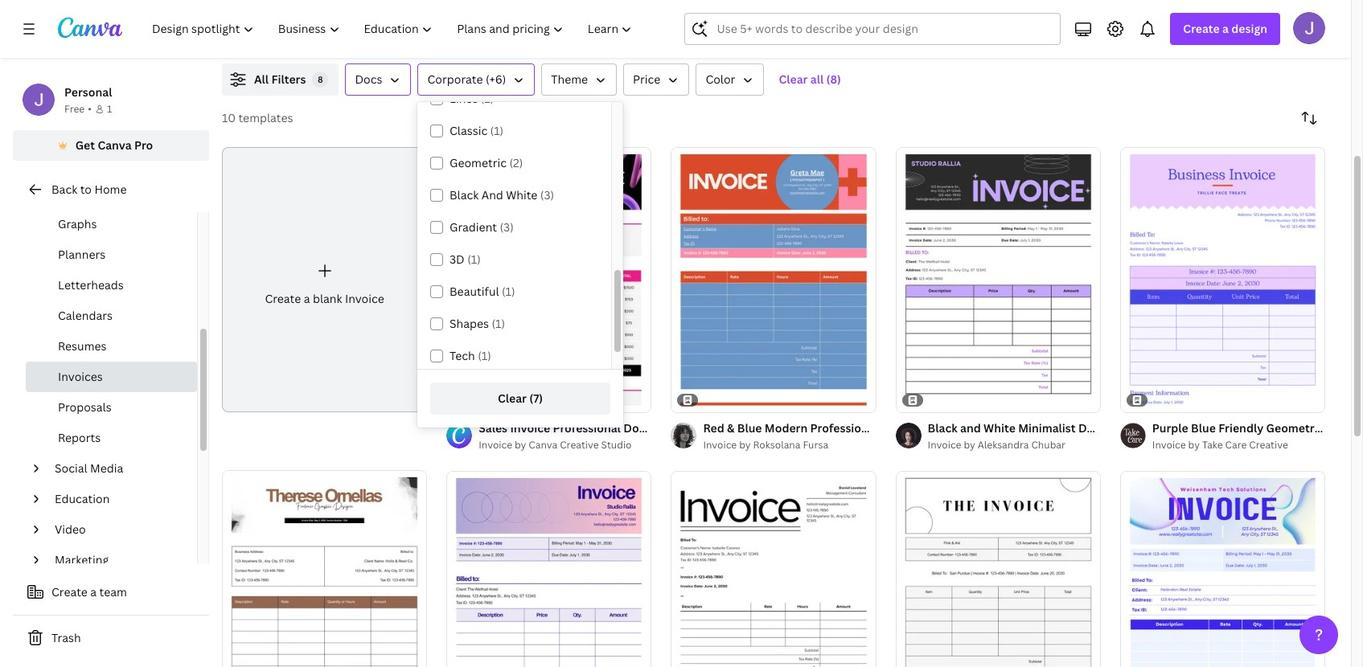 Task type: vqa. For each thing, say whether or not it's contained in the screenshot.
3rd GROUP from left
no



Task type: locate. For each thing, give the bounding box(es) containing it.
(3)
[[540, 187, 554, 203], [500, 220, 514, 235]]

1 vertical spatial clear
[[498, 391, 527, 406]]

black left and
[[450, 187, 479, 203]]

invoice right blank
[[345, 291, 384, 307]]

1 horizontal spatial a
[[304, 291, 310, 307]]

Search search field
[[717, 14, 1051, 44]]

free •
[[64, 102, 92, 116]]

0 vertical spatial canva
[[98, 138, 132, 153]]

a left blank
[[304, 291, 310, 307]]

1 vertical spatial a
[[304, 291, 310, 307]]

and
[[482, 187, 503, 203]]

0 horizontal spatial create
[[51, 585, 88, 600]]

clear all (8) button
[[771, 64, 849, 96]]

friendly
[[1219, 421, 1264, 436]]

design
[[1232, 21, 1268, 36]]

geometric inside purple blue friendly geometric beauty invoice by take care creative
[[1267, 421, 1325, 436]]

2 by from the left
[[739, 438, 751, 452]]

a left design
[[1223, 21, 1229, 36]]

(1) for classic (1)
[[490, 123, 504, 138]]

(1) right beautiful
[[502, 284, 515, 299]]

1 horizontal spatial white
[[984, 421, 1016, 436]]

clear inside button
[[498, 391, 527, 406]]

0 horizontal spatial canva
[[98, 138, 132, 153]]

color
[[706, 72, 736, 87]]

proposals link
[[26, 393, 197, 423]]

media
[[90, 461, 123, 476]]

a inside create a team button
[[90, 585, 97, 600]]

by down 'clear (7)' button
[[515, 438, 526, 452]]

(1) right classic
[[490, 123, 504, 138]]

get
[[75, 138, 95, 153]]

gradient
[[450, 220, 497, 235]]

2 vertical spatial a
[[90, 585, 97, 600]]

clear (7)
[[498, 391, 543, 406]]

0 horizontal spatial geometric
[[450, 155, 507, 171]]

4 by from the left
[[1189, 438, 1200, 452]]

creative
[[560, 438, 599, 452], [1250, 438, 1289, 452]]

social
[[55, 461, 87, 476]]

0 vertical spatial white
[[506, 187, 538, 203]]

0 vertical spatial (3)
[[540, 187, 554, 203]]

0 vertical spatial a
[[1223, 21, 1229, 36]]

1 horizontal spatial clear
[[779, 72, 808, 87]]

black inside black and white minimalist design contractor invoice doc invoice by aleksandra chubar
[[928, 421, 958, 436]]

3 by from the left
[[964, 438, 976, 452]]

purple
[[1153, 421, 1189, 436]]

1 blue from the left
[[737, 421, 762, 436]]

create
[[1184, 21, 1220, 36], [265, 291, 301, 307], [51, 585, 88, 600]]

create for create a team
[[51, 585, 88, 600]]

create inside 'dropdown button'
[[1184, 21, 1220, 36]]

canva left pro
[[98, 138, 132, 153]]

filters
[[271, 72, 306, 87]]

black and white friendly corporate general merchandise business invoice doc image
[[896, 471, 1101, 668]]

blue right &
[[737, 421, 762, 436]]

invoice by canva creative studio
[[479, 438, 632, 452]]

1 vertical spatial geometric
[[1267, 421, 1325, 436]]

(1) for beautiful (1)
[[502, 284, 515, 299]]

create for create a blank invoice
[[265, 291, 301, 307]]

0 horizontal spatial doc
[[1025, 421, 1047, 436]]

a
[[1223, 21, 1229, 36], [304, 291, 310, 307], [90, 585, 97, 600]]

1 vertical spatial canva
[[529, 438, 558, 452]]

(1) for shapes (1)
[[492, 316, 505, 331]]

clear for clear all (8)
[[779, 72, 808, 87]]

white up aleksandra
[[984, 421, 1016, 436]]

1 horizontal spatial geometric
[[1267, 421, 1325, 436]]

create down marketing
[[51, 585, 88, 600]]

invoice up aleksandra
[[983, 421, 1023, 436]]

invoice templates image
[[983, 0, 1326, 44], [1083, 0, 1225, 15]]

black and white minimalist design contractor invoice doc invoice by aleksandra chubar
[[928, 421, 1246, 452]]

0 vertical spatial geometric
[[450, 155, 507, 171]]

1 by from the left
[[515, 438, 526, 452]]

creative down purple blue friendly geometric beauty link at the right of page
[[1250, 438, 1289, 452]]

create inside button
[[51, 585, 88, 600]]

(1) right tech
[[478, 348, 491, 364]]

invoice down "consulting"
[[928, 438, 962, 452]]

blue
[[737, 421, 762, 436], [1191, 421, 1216, 436]]

blue inside red & blue modern professional health consulting invoice doc invoice by roksolana fursa
[[737, 421, 762, 436]]

a for blank
[[304, 291, 310, 307]]

by inside red & blue modern professional health consulting invoice doc invoice by roksolana fursa
[[739, 438, 751, 452]]

chubar
[[1032, 438, 1066, 452]]

1 vertical spatial black
[[928, 421, 958, 436]]

studio
[[601, 438, 632, 452]]

(1) right '3d'
[[468, 252, 481, 267]]

2 blue from the left
[[1191, 421, 1216, 436]]

2 horizontal spatial a
[[1223, 21, 1229, 36]]

doc inside red & blue modern professional health consulting invoice doc invoice by roksolana fursa
[[1025, 421, 1047, 436]]

by left take
[[1189, 438, 1200, 452]]

0 horizontal spatial creative
[[560, 438, 599, 452]]

create left blank
[[265, 291, 301, 307]]

pro
[[134, 138, 153, 153]]

invoice down red
[[703, 438, 737, 452]]

(3) down black and white (3) on the top left
[[500, 220, 514, 235]]

doc up care
[[1224, 421, 1246, 436]]

0 horizontal spatial clear
[[498, 391, 527, 406]]

by down the and
[[964, 438, 976, 452]]

None search field
[[685, 13, 1061, 45]]

1 creative from the left
[[560, 438, 599, 452]]

a inside create a design 'dropdown button'
[[1223, 21, 1229, 36]]

white right and
[[506, 187, 538, 203]]

doc up chubar
[[1025, 421, 1047, 436]]

templates
[[238, 110, 293, 125]]

1 doc from the left
[[1025, 421, 1047, 436]]

1 vertical spatial create
[[265, 291, 301, 307]]

invoice
[[345, 291, 384, 307], [983, 421, 1023, 436], [1182, 421, 1222, 436], [479, 438, 512, 452], [703, 438, 737, 452], [928, 438, 962, 452], [1153, 438, 1186, 452]]

clear left all
[[779, 72, 808, 87]]

1 horizontal spatial doc
[[1224, 421, 1246, 436]]

invoice by take care creative link
[[1153, 438, 1326, 454]]

0 horizontal spatial blue
[[737, 421, 762, 436]]

0 vertical spatial create
[[1184, 21, 1220, 36]]

education link
[[48, 484, 187, 515]]

price button
[[624, 64, 690, 96]]

1 horizontal spatial canva
[[529, 438, 558, 452]]

doc
[[1025, 421, 1047, 436], [1224, 421, 1246, 436]]

gradient (3)
[[450, 220, 514, 235]]

clear left (7)
[[498, 391, 527, 406]]

(1) for 3d (1)
[[468, 252, 481, 267]]

marketing
[[55, 553, 109, 568]]

clear (7) button
[[430, 383, 611, 415]]

(1) for tech (1)
[[478, 348, 491, 364]]

geometric left beauty
[[1267, 421, 1325, 436]]

2 vertical spatial create
[[51, 585, 88, 600]]

invoices
[[58, 369, 103, 385]]

0 horizontal spatial black
[[450, 187, 479, 203]]

back to home
[[51, 182, 127, 197]]

create for create a design
[[1184, 21, 1220, 36]]

1 vertical spatial white
[[984, 421, 1016, 436]]

classic (1)
[[450, 123, 504, 138]]

tech (1)
[[450, 348, 491, 364]]

0 vertical spatial black
[[450, 187, 479, 203]]

canva down (7)
[[529, 438, 558, 452]]

create left design
[[1184, 21, 1220, 36]]

white
[[506, 187, 538, 203], [984, 421, 1016, 436]]

invoice by roksolana fursa link
[[703, 438, 877, 454]]

0 horizontal spatial white
[[506, 187, 538, 203]]

clear
[[779, 72, 808, 87], [498, 391, 527, 406]]

invoice down the purple
[[1153, 438, 1186, 452]]

by inside purple blue friendly geometric beauty invoice by take care creative
[[1189, 438, 1200, 452]]

red & blue modern professional health consulting invoice doc link
[[703, 420, 1047, 438]]

clear inside button
[[779, 72, 808, 87]]

(7)
[[530, 391, 543, 406]]

create a blank invoice link
[[222, 147, 427, 413]]

create a design
[[1184, 21, 1268, 36]]

geometric
[[450, 155, 507, 171], [1267, 421, 1325, 436]]

back to home link
[[13, 174, 209, 206]]

0 horizontal spatial a
[[90, 585, 97, 600]]

geometric (2)
[[450, 155, 523, 171]]

create a blank invoice
[[265, 291, 384, 307]]

a left team
[[90, 585, 97, 600]]

1 vertical spatial (3)
[[500, 220, 514, 235]]

invoice up take
[[1182, 421, 1222, 436]]

to
[[80, 182, 92, 197]]

black and white (3)
[[450, 187, 554, 203]]

shapes (1)
[[450, 316, 505, 331]]

(3) right and
[[540, 187, 554, 203]]

purple blue friendly geometric beauty business invoice doc image
[[1120, 147, 1326, 413]]

create a blank invoice element
[[222, 147, 427, 413]]

tech
[[450, 348, 475, 364]]

1 horizontal spatial blue
[[1191, 421, 1216, 436]]

home
[[94, 182, 127, 197]]

health
[[881, 421, 918, 436]]

white inside black and white minimalist design contractor invoice doc invoice by aleksandra chubar
[[984, 421, 1016, 436]]

resumes link
[[26, 331, 197, 362]]

1 horizontal spatial create
[[265, 291, 301, 307]]

beauty
[[1327, 421, 1364, 436]]

2 creative from the left
[[1250, 438, 1289, 452]]

2 doc from the left
[[1224, 421, 1246, 436]]

docs button
[[345, 64, 411, 96]]

purple pink geometric abstract minimalist design contractor invoice doc image
[[447, 471, 652, 668]]

geometric down classic (1)
[[450, 155, 507, 171]]

(1) right 'shapes'
[[492, 316, 505, 331]]

0 vertical spatial clear
[[779, 72, 808, 87]]

proposals
[[58, 400, 112, 415]]

jacob simon image
[[1294, 12, 1326, 44]]

creative left studio
[[560, 438, 599, 452]]

1 horizontal spatial black
[[928, 421, 958, 436]]

invoice down 'clear (7)' button
[[479, 438, 512, 452]]

a inside create a blank invoice element
[[304, 291, 310, 307]]

1 horizontal spatial creative
[[1250, 438, 1289, 452]]

2 invoice templates image from the left
[[1083, 0, 1225, 15]]

graphs link
[[26, 209, 197, 240]]

aleksandra
[[978, 438, 1029, 452]]

by
[[515, 438, 526, 452], [739, 438, 751, 452], [964, 438, 976, 452], [1189, 438, 1200, 452]]

2 horizontal spatial create
[[1184, 21, 1220, 36]]

lines
[[450, 91, 478, 106]]

10 templates
[[222, 110, 293, 125]]

personal
[[64, 84, 112, 100]]

social media link
[[48, 454, 187, 484]]

canva inside button
[[98, 138, 132, 153]]

reports
[[58, 430, 101, 446]]

(1) down (+6)
[[481, 91, 494, 106]]

by left roksolana
[[739, 438, 751, 452]]

blue up take
[[1191, 421, 1216, 436]]

black left the and
[[928, 421, 958, 436]]

black for black and white (3)
[[450, 187, 479, 203]]



Task type: describe. For each thing, give the bounding box(es) containing it.
design
[[1079, 421, 1116, 436]]

by inside 'link'
[[515, 438, 526, 452]]

blue inside purple blue friendly geometric beauty invoice by take care creative
[[1191, 421, 1216, 436]]

and
[[961, 421, 981, 436]]

care
[[1226, 438, 1247, 452]]

professional
[[811, 421, 878, 436]]

0 horizontal spatial (3)
[[500, 220, 514, 235]]

shapes
[[450, 316, 489, 331]]

white for and
[[984, 421, 1016, 436]]

trash link
[[13, 623, 209, 655]]

beautiful (1)
[[450, 284, 515, 299]]

black and white minimalist design contractor invoice doc link
[[928, 420, 1246, 438]]

social media
[[55, 461, 123, 476]]

letterheads
[[58, 278, 124, 293]]

invoice by canva creative studio link
[[479, 438, 652, 454]]

trash
[[51, 631, 81, 646]]

planners link
[[26, 240, 197, 270]]

clear for clear (7)
[[498, 391, 527, 406]]

free
[[64, 102, 85, 116]]

get canva pro button
[[13, 130, 209, 161]]

corporate (+6) button
[[418, 64, 535, 96]]

invoice inside purple blue friendly geometric beauty invoice by take care creative
[[1153, 438, 1186, 452]]

sales invoice professional doc in black pink purple tactile 3d style image
[[447, 147, 652, 413]]

docs
[[355, 72, 382, 87]]

8
[[318, 73, 323, 85]]

a for design
[[1223, 21, 1229, 36]]

invoice inside 'link'
[[479, 438, 512, 452]]

all
[[254, 72, 269, 87]]

canva inside 'link'
[[529, 438, 558, 452]]

(2)
[[510, 155, 523, 171]]

3d (1)
[[450, 252, 481, 267]]

blank
[[313, 291, 342, 307]]

marketing link
[[48, 545, 187, 576]]

beautiful
[[450, 284, 499, 299]]

lines (1)
[[450, 91, 494, 106]]

(8)
[[827, 72, 841, 87]]

creative inside 'link'
[[560, 438, 599, 452]]

doc inside black and white minimalist design contractor invoice doc invoice by aleksandra chubar
[[1224, 421, 1246, 436]]

8 filter options selected element
[[312, 72, 329, 88]]

1 invoice templates image from the left
[[983, 0, 1326, 44]]

top level navigation element
[[142, 13, 646, 45]]

create a team button
[[13, 577, 209, 609]]

(1) for lines (1)
[[481, 91, 494, 106]]

all filters
[[254, 72, 306, 87]]

video link
[[48, 515, 187, 545]]

red & blue modern professional health consulting invoice doc invoice by roksolana fursa
[[703, 421, 1047, 452]]

purple blue friendly geometric beauty invoice by take care creative
[[1153, 421, 1364, 452]]

minimalist
[[1019, 421, 1076, 436]]

create a design button
[[1171, 13, 1281, 45]]

•
[[88, 102, 92, 116]]

1
[[107, 102, 112, 116]]

resumes
[[58, 339, 107, 354]]

a for team
[[90, 585, 97, 600]]

take
[[1203, 438, 1223, 452]]

theme
[[551, 72, 588, 87]]

invoice by aleksandra chubar link
[[928, 438, 1101, 454]]

black and white minimalist design contractor invoice doc image
[[896, 147, 1101, 413]]

by inside black and white minimalist design contractor invoice doc invoice by aleksandra chubar
[[964, 438, 976, 452]]

planners
[[58, 247, 106, 262]]

team
[[99, 585, 127, 600]]

white modern minimalist graphic designer freelance invoice doc image
[[222, 471, 427, 668]]

fursa
[[803, 438, 829, 452]]

clear all (8)
[[779, 72, 841, 87]]

classic
[[450, 123, 488, 138]]

black for black and white minimalist design contractor invoice doc invoice by aleksandra chubar
[[928, 421, 958, 436]]

corporate (+6)
[[428, 72, 506, 87]]

graphs
[[58, 216, 97, 232]]

all
[[811, 72, 824, 87]]

Sort by button
[[1294, 102, 1326, 134]]

video
[[55, 522, 86, 537]]

reports link
[[26, 423, 197, 454]]

price
[[633, 72, 661, 87]]

education
[[55, 492, 110, 507]]

white for and
[[506, 187, 538, 203]]

consulting
[[921, 421, 980, 436]]

create a team
[[51, 585, 127, 600]]

color button
[[696, 64, 765, 96]]

calendars link
[[26, 301, 197, 331]]

corporate
[[428, 72, 483, 87]]

1 horizontal spatial (3)
[[540, 187, 554, 203]]

3d
[[450, 252, 465, 267]]

roksolana
[[753, 438, 801, 452]]

blue pink modern development and it contractor invoice doc image
[[1120, 471, 1326, 668]]

red & blue modern professional health consulting invoice doc image
[[671, 147, 877, 413]]

calendars
[[58, 308, 113, 323]]

(+6)
[[486, 72, 506, 87]]

&
[[727, 421, 735, 436]]

theme button
[[542, 64, 617, 96]]

creative inside purple blue friendly geometric beauty invoice by take care creative
[[1250, 438, 1289, 452]]

10
[[222, 110, 236, 125]]

black and white sleek minimalist management consulting invoice doc image
[[671, 471, 877, 668]]

modern
[[765, 421, 808, 436]]



